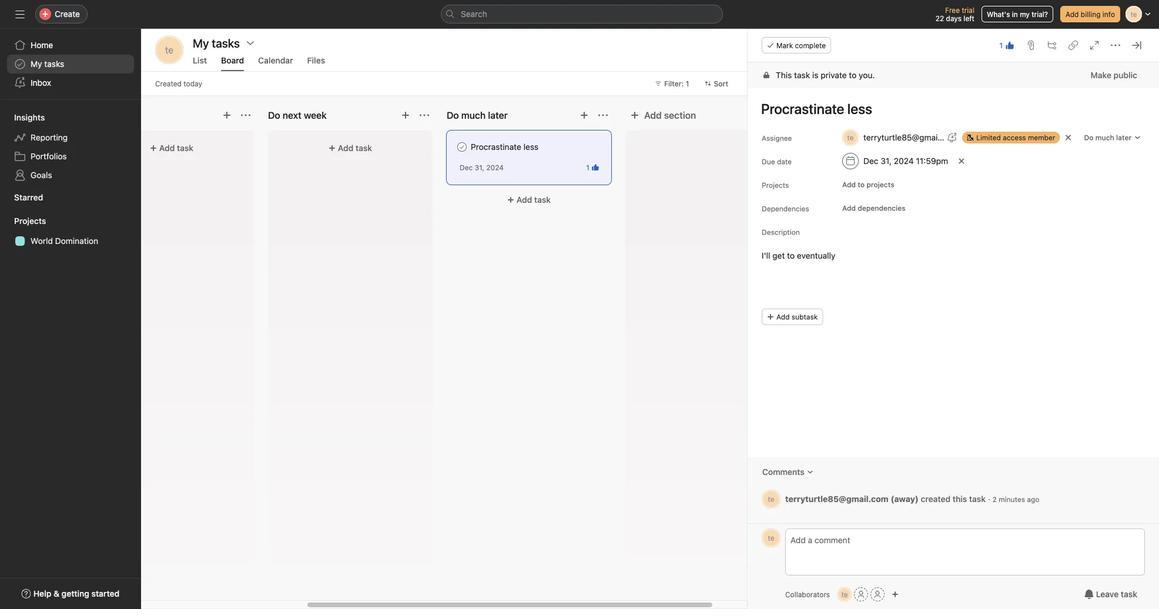 Task type: describe. For each thing, give the bounding box(es) containing it.
description
[[762, 228, 800, 236]]

add billing info
[[1066, 10, 1115, 18]]

mark complete
[[777, 41, 826, 49]]

add subtask button
[[762, 309, 823, 325]]

portfolios link
[[7, 147, 134, 166]]

projects inside dropdown button
[[14, 216, 46, 226]]

dependencies
[[762, 205, 810, 213]]

starred
[[14, 193, 43, 202]]

sort
[[714, 79, 729, 88]]

eventually
[[797, 251, 836, 260]]

my tasks
[[31, 59, 64, 69]]

attachments: add a file to this task, procrastinate less image
[[1027, 41, 1036, 50]]

Completed checkbox
[[455, 140, 469, 154]]

terryturtle85@gmail.com (away) created this task · 2 minutes ago
[[786, 494, 1040, 504]]

calendar link
[[258, 56, 293, 71]]

free
[[946, 6, 960, 14]]

full screen image
[[1090, 41, 1100, 50]]

minutes
[[999, 495, 1026, 503]]

add inside button
[[777, 313, 790, 321]]

created today
[[155, 79, 202, 88]]

0 horizontal spatial 1
[[587, 163, 590, 172]]

add task button for 1st more section actions icon from the left
[[96, 138, 247, 159]]

what's in my trial? button
[[982, 6, 1054, 22]]

this task is private to you.
[[776, 70, 875, 80]]

due
[[762, 158, 775, 166]]

search
[[461, 9, 487, 19]]

&
[[54, 589, 59, 599]]

much later
[[461, 110, 508, 121]]

private
[[821, 70, 847, 80]]

procrastinate
[[471, 142, 522, 152]]

later
[[1117, 133, 1132, 142]]

dec 31, 2024 button
[[460, 163, 504, 172]]

1 more section actions image from the left
[[241, 111, 250, 120]]

i'll
[[762, 251, 771, 260]]

limited access member
[[977, 133, 1056, 142]]

terryturtle85@gmail.com for terryturtle85@gmail.com
[[864, 133, 959, 142]]

terryturtle85@gmail.com button
[[837, 127, 963, 148]]

tasks
[[44, 59, 64, 69]]

(away)
[[891, 494, 919, 504]]

show options image
[[246, 38, 255, 48]]

public
[[1114, 70, 1138, 80]]

my
[[31, 59, 42, 69]]

member
[[1028, 133, 1056, 142]]

procrastinate less dialog
[[748, 29, 1160, 609]]

home
[[31, 40, 53, 50]]

make public button
[[1083, 65, 1145, 86]]

calendar
[[258, 56, 293, 65]]

reporting link
[[7, 128, 134, 147]]

main content containing this task is private to you.
[[748, 62, 1160, 523]]

completed image
[[455, 140, 469, 154]]

0 horizontal spatial add task
[[159, 143, 194, 153]]

mark
[[777, 41, 793, 49]]

2
[[993, 495, 997, 503]]

insights
[[14, 113, 45, 122]]

portfolios
[[31, 151, 67, 161]]

next week
[[283, 110, 327, 121]]

section
[[664, 110, 696, 121]]

sort button
[[699, 75, 734, 92]]

filter:
[[664, 79, 684, 88]]

1 inside filter: 1 dropdown button
[[686, 79, 689, 88]]

do much later
[[1085, 133, 1132, 142]]

dec 31, 2024
[[460, 163, 504, 172]]

do much later
[[447, 110, 508, 121]]

mark complete button
[[762, 37, 832, 54]]

get
[[773, 251, 785, 260]]

list
[[193, 56, 207, 65]]

copy task link image
[[1069, 41, 1078, 50]]

1 vertical spatial 1 button
[[584, 162, 602, 173]]

created
[[921, 494, 951, 504]]

less
[[524, 142, 539, 152]]

domination
[[55, 236, 98, 246]]

31, for dec 31, 2024 11:59pm
[[881, 156, 892, 166]]

add section
[[644, 110, 696, 121]]

ago
[[1028, 495, 1040, 503]]

more section actions image
[[599, 111, 608, 120]]

filter: 1 button
[[650, 75, 695, 92]]

comments button
[[755, 462, 822, 483]]

trial?
[[1032, 10, 1048, 18]]

this
[[953, 494, 967, 504]]

31, for dec 31, 2024
[[475, 163, 485, 172]]

projects inside procrastinate less "dialog"
[[762, 181, 789, 189]]

trial
[[962, 6, 975, 14]]

my
[[1020, 10, 1030, 18]]

add inside "button"
[[843, 204, 856, 212]]

2 vertical spatial to
[[787, 251, 795, 260]]

do much later button
[[1079, 129, 1147, 146]]

files
[[307, 56, 325, 65]]

add task image
[[222, 111, 232, 120]]

add task button for do next week add task image
[[275, 138, 426, 159]]

you.
[[859, 70, 875, 80]]

add inside button
[[843, 181, 856, 189]]

2 more section actions image from the left
[[420, 111, 429, 120]]

search button
[[441, 5, 723, 24]]

search list box
[[441, 5, 723, 24]]

to inside button
[[858, 181, 865, 189]]



Task type: locate. For each thing, give the bounding box(es) containing it.
date
[[777, 158, 792, 166]]

0 vertical spatial terryturtle85@gmail.com
[[864, 133, 959, 142]]

to left you. on the top of the page
[[849, 70, 857, 80]]

2 horizontal spatial do
[[1085, 133, 1094, 142]]

my tasks
[[193, 36, 240, 50]]

close details image
[[1133, 41, 1142, 50]]

1 add task image from the left
[[401, 111, 410, 120]]

filter: 1
[[664, 79, 689, 88]]

31, up projects
[[881, 156, 892, 166]]

0 vertical spatial 1 button
[[996, 37, 1018, 54]]

1 horizontal spatial to
[[849, 70, 857, 80]]

dec 31, 2024 11:59pm
[[864, 156, 949, 166]]

to left projects
[[858, 181, 865, 189]]

0 horizontal spatial dec
[[460, 163, 473, 172]]

leave task button
[[1077, 584, 1145, 605]]

assignee
[[762, 134, 792, 142]]

1 button left the attachments: add a file to this task, procrastinate less image
[[996, 37, 1018, 54]]

1 vertical spatial to
[[858, 181, 865, 189]]

comments
[[763, 467, 805, 477]]

leave task
[[1097, 589, 1138, 599]]

1 horizontal spatial 1 button
[[996, 37, 1018, 54]]

2 vertical spatial 1
[[587, 163, 590, 172]]

dec for dec 31, 2024
[[460, 163, 473, 172]]

is
[[813, 70, 819, 80]]

do for do next week
[[268, 110, 280, 121]]

make
[[1091, 70, 1112, 80]]

31,
[[881, 156, 892, 166], [475, 163, 485, 172]]

1 horizontal spatial add task image
[[580, 111, 589, 120]]

world domination
[[31, 236, 98, 246]]

2 horizontal spatial add task
[[517, 195, 551, 205]]

add section button
[[626, 105, 701, 126]]

create
[[55, 9, 80, 19]]

help & getting started button
[[14, 583, 127, 604]]

add task button
[[96, 138, 247, 159], [275, 138, 426, 159], [447, 189, 612, 211]]

hide sidebar image
[[15, 9, 25, 19]]

0 horizontal spatial to
[[787, 251, 795, 260]]

add subtask image
[[1048, 41, 1057, 50]]

more section actions image
[[241, 111, 250, 120], [420, 111, 429, 120]]

add task image for do much later
[[580, 111, 589, 120]]

due date
[[762, 158, 792, 166]]

limited
[[977, 133, 1001, 142]]

dependencies
[[858, 204, 906, 212]]

1 horizontal spatial add task button
[[275, 138, 426, 159]]

access
[[1003, 133, 1026, 142]]

0 horizontal spatial 2024
[[487, 163, 504, 172]]

1 horizontal spatial 1
[[686, 79, 689, 88]]

add task image
[[401, 111, 410, 120], [580, 111, 589, 120]]

inbox link
[[7, 74, 134, 92]]

help
[[33, 589, 51, 599]]

help & getting started
[[33, 589, 120, 599]]

2 add task image from the left
[[580, 111, 589, 120]]

do inside dropdown button
[[1085, 133, 1094, 142]]

projects
[[762, 181, 789, 189], [14, 216, 46, 226]]

te button
[[155, 36, 183, 64], [762, 490, 781, 509], [762, 529, 781, 547], [838, 587, 852, 602]]

what's in my trial?
[[987, 10, 1048, 18]]

do next week
[[268, 110, 327, 121]]

do left much
[[1085, 133, 1094, 142]]

world domination link
[[7, 232, 134, 250]]

2024 for dec 31, 2024
[[487, 163, 504, 172]]

terryturtle85@gmail.com link
[[786, 494, 889, 504]]

do
[[268, 110, 280, 121], [447, 110, 459, 121], [1085, 133, 1094, 142]]

1 vertical spatial terryturtle85@gmail.com
[[786, 494, 889, 504]]

projects button
[[0, 215, 46, 227]]

make public
[[1091, 70, 1138, 80]]

more section actions image right add task icon
[[241, 111, 250, 120]]

do for do much later
[[447, 110, 459, 121]]

0 horizontal spatial 1 button
[[584, 162, 602, 173]]

1 horizontal spatial 2024
[[894, 156, 914, 166]]

terryturtle85@gmail.com down comments popup button
[[786, 494, 889, 504]]

1 horizontal spatial projects
[[762, 181, 789, 189]]

inbox
[[31, 78, 51, 88]]

reporting
[[31, 133, 68, 142]]

collaborators
[[786, 590, 830, 599]]

much
[[1096, 133, 1115, 142]]

1 horizontal spatial do
[[447, 110, 459, 121]]

free trial 22 days left
[[936, 6, 975, 22]]

dec inside dropdown button
[[864, 156, 879, 166]]

2024 down terryturtle85@gmail.com dropdown button
[[894, 156, 914, 166]]

add billing info button
[[1061, 6, 1121, 22]]

2 horizontal spatial 1
[[1000, 41, 1003, 49]]

board
[[221, 56, 244, 65]]

0 horizontal spatial add task image
[[401, 111, 410, 120]]

terryturtle85@gmail.com inside dropdown button
[[864, 133, 959, 142]]

2024 inside dec 31, 2024 11:59pm dropdown button
[[894, 156, 914, 166]]

remove assignee image
[[1065, 134, 1072, 141]]

today
[[184, 79, 202, 88]]

starred button
[[0, 192, 43, 203]]

0 horizontal spatial add task button
[[96, 138, 247, 159]]

do left much later
[[447, 110, 459, 121]]

te
[[165, 44, 174, 56], [768, 495, 775, 503], [768, 534, 775, 542], [842, 590, 848, 599]]

Task Name text field
[[754, 95, 1145, 122]]

terryturtle85@gmail.com
[[864, 133, 959, 142], [786, 494, 889, 504]]

left
[[964, 14, 975, 22]]

add to projects
[[843, 181, 895, 189]]

main content
[[748, 62, 1160, 523]]

days
[[946, 14, 962, 22]]

1 vertical spatial projects
[[14, 216, 46, 226]]

0 horizontal spatial more section actions image
[[241, 111, 250, 120]]

0 vertical spatial 1
[[1000, 41, 1003, 49]]

2024 down procrastinate
[[487, 163, 504, 172]]

2024
[[894, 156, 914, 166], [487, 163, 504, 172]]

2024 for dec 31, 2024 11:59pm
[[894, 156, 914, 166]]

do for do much later
[[1085, 133, 1094, 142]]

dec up add to projects button
[[864, 156, 879, 166]]

files link
[[307, 56, 325, 71]]

projects down due date
[[762, 181, 789, 189]]

home link
[[7, 36, 134, 55]]

1 inside procrastinate less "dialog"
[[1000, 41, 1003, 49]]

in
[[1012, 10, 1018, 18]]

dec 31, 2024 11:59pm button
[[837, 151, 954, 172]]

to
[[849, 70, 857, 80], [858, 181, 865, 189], [787, 251, 795, 260]]

getting
[[62, 589, 89, 599]]

terryturtle85@gmail.com for terryturtle85@gmail.com (away) created this task · 2 minutes ago
[[786, 494, 889, 504]]

i'll get to eventually
[[762, 251, 836, 260]]

0 vertical spatial projects
[[762, 181, 789, 189]]

add dependencies button
[[837, 200, 911, 216]]

subtask
[[792, 313, 818, 321]]

1 horizontal spatial 31,
[[881, 156, 892, 166]]

projects up world
[[14, 216, 46, 226]]

to right get
[[787, 251, 795, 260]]

info
[[1103, 10, 1115, 18]]

what's
[[987, 10, 1010, 18]]

dec down completed image
[[460, 163, 473, 172]]

0 horizontal spatial projects
[[14, 216, 46, 226]]

clear due date image
[[959, 158, 966, 165]]

11:59pm
[[916, 156, 949, 166]]

global element
[[0, 29, 141, 99]]

0 horizontal spatial 31,
[[475, 163, 485, 172]]

31, inside dropdown button
[[881, 156, 892, 166]]

31, down procrastinate
[[475, 163, 485, 172]]

1 vertical spatial 1
[[686, 79, 689, 88]]

procrastinate less
[[471, 142, 539, 152]]

1 button down more section actions image
[[584, 162, 602, 173]]

add dependencies
[[843, 204, 906, 212]]

projects element
[[0, 211, 141, 253]]

dec for dec 31, 2024 11:59pm
[[864, 156, 879, 166]]

add task image for do next week
[[401, 111, 410, 120]]

add or remove collaborators image
[[892, 591, 899, 598]]

add task
[[159, 143, 194, 153], [338, 143, 372, 153], [517, 195, 551, 205]]

more actions for this task image
[[1111, 41, 1121, 50]]

goals link
[[7, 166, 134, 185]]

goals
[[31, 170, 52, 180]]

0 horizontal spatial do
[[268, 110, 280, 121]]

more section actions image left do much later
[[420, 111, 429, 120]]

do left next week
[[268, 110, 280, 121]]

task inside button
[[1121, 589, 1138, 599]]

leave
[[1097, 589, 1119, 599]]

this
[[776, 70, 792, 80]]

0 vertical spatial to
[[849, 70, 857, 80]]

terryturtle85@gmail.com up dec 31, 2024 11:59pm
[[864, 133, 959, 142]]

insights element
[[0, 107, 141, 187]]

board link
[[221, 56, 244, 71]]

add
[[1066, 10, 1079, 18], [644, 110, 662, 121], [159, 143, 175, 153], [338, 143, 354, 153], [843, 181, 856, 189], [517, 195, 532, 205], [843, 204, 856, 212], [777, 313, 790, 321]]

1 horizontal spatial dec
[[864, 156, 879, 166]]

created
[[155, 79, 182, 88]]

2 horizontal spatial to
[[858, 181, 865, 189]]

1 horizontal spatial add task
[[338, 143, 372, 153]]

1 horizontal spatial more section actions image
[[420, 111, 429, 120]]

2 horizontal spatial add task button
[[447, 189, 612, 211]]



Task type: vqa. For each thing, say whether or not it's contained in the screenshot.
the left 31,
yes



